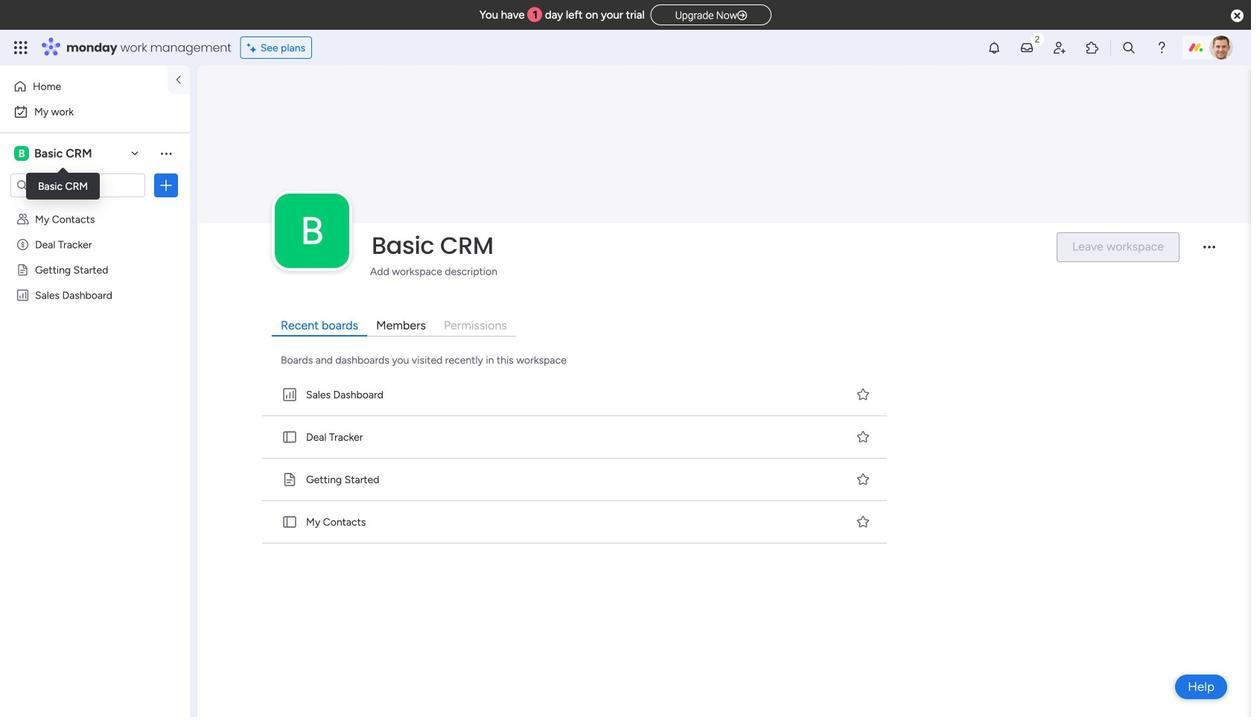 Task type: locate. For each thing, give the bounding box(es) containing it.
workspace image inside workspace selection "element"
[[14, 145, 29, 162]]

workspace selection element
[[14, 144, 94, 162]]

terry turtle image
[[1210, 36, 1233, 60]]

add to favorites image
[[856, 387, 871, 402], [856, 472, 871, 487]]

1 vertical spatial add to favorites image
[[856, 514, 871, 529]]

option
[[9, 74, 159, 98], [9, 100, 181, 124], [0, 206, 190, 209]]

options image
[[159, 178, 174, 193]]

Search in workspace field
[[31, 177, 124, 194]]

None field
[[368, 230, 1044, 261]]

list box
[[0, 204, 190, 509]]

1 add to favorites image from the top
[[856, 429, 871, 444]]

2 image
[[1031, 31, 1044, 47]]

notifications image
[[987, 40, 1002, 55]]

1 vertical spatial add to favorites image
[[856, 472, 871, 487]]

0 vertical spatial add to favorites image
[[856, 387, 871, 402]]

add to favorites image
[[856, 429, 871, 444], [856, 514, 871, 529]]

dapulse rightstroke image
[[737, 10, 747, 21]]

select product image
[[13, 40, 28, 55]]

2 vertical spatial option
[[0, 206, 190, 209]]

workspace image
[[14, 145, 29, 162], [275, 194, 349, 268]]

1 add to favorites image from the top
[[856, 387, 871, 402]]

public board image
[[16, 263, 30, 277], [282, 429, 298, 445], [282, 471, 298, 488], [282, 514, 298, 530]]

see plans image
[[247, 39, 260, 56]]

0 vertical spatial add to favorites image
[[856, 429, 871, 444]]

0 vertical spatial workspace image
[[14, 145, 29, 162]]

1 horizontal spatial workspace image
[[275, 194, 349, 268]]

update feed image
[[1020, 40, 1035, 55]]

1 vertical spatial workspace image
[[275, 194, 349, 268]]

1 vertical spatial option
[[9, 100, 181, 124]]

0 horizontal spatial workspace image
[[14, 145, 29, 162]]



Task type: describe. For each thing, give the bounding box(es) containing it.
2 add to favorites image from the top
[[856, 514, 871, 529]]

public dashboard image
[[16, 288, 30, 302]]

help image
[[1154, 40, 1169, 55]]

workspace options image
[[159, 146, 174, 161]]

dapulse close image
[[1231, 9, 1244, 24]]

search everything image
[[1122, 40, 1137, 55]]

public dashboard image
[[282, 386, 298, 403]]

2 add to favorites image from the top
[[856, 472, 871, 487]]

0 vertical spatial option
[[9, 74, 159, 98]]

invite members image
[[1052, 40, 1067, 55]]

quick search results list box
[[259, 374, 892, 544]]

monday marketplace image
[[1085, 40, 1100, 55]]



Task type: vqa. For each thing, say whether or not it's contained in the screenshot.
DAPULSE CLOSE icon
yes



